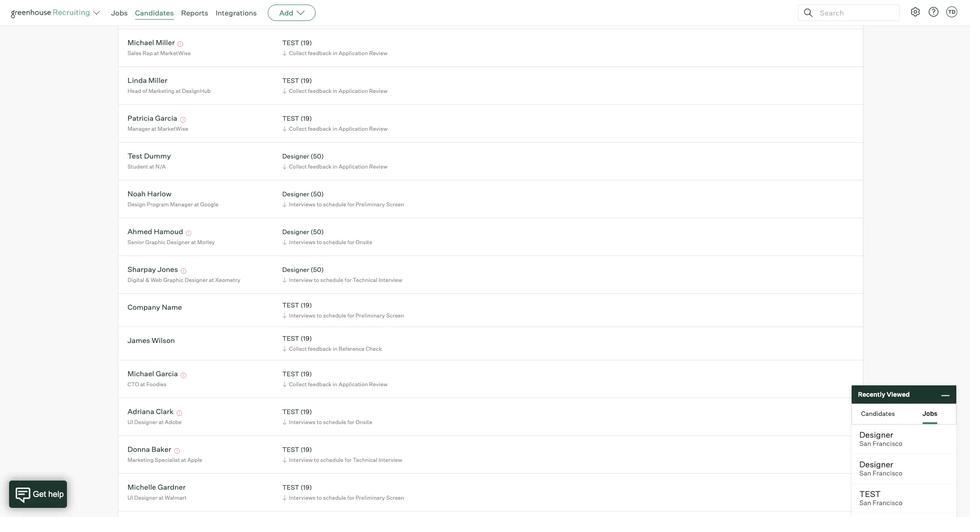 Task type: vqa. For each thing, say whether or not it's contained in the screenshot.


Task type: describe. For each thing, give the bounding box(es) containing it.
(50) inside "designer (50) interviews to schedule for preliminary screen"
[[311, 190, 324, 198]]

(19) inside test (19) collect feedback in reference check
[[301, 335, 312, 342]]

technical for (19)
[[353, 457, 378, 463]]

ui designer at adobe
[[128, 419, 182, 426]]

test (19) interviews to schedule for onsite
[[282, 408, 373, 426]]

harlow
[[147, 189, 172, 198]]

candidates inside tab list
[[862, 409, 896, 417]]

test (19) interview to schedule for technical interview
[[282, 446, 403, 463]]

0 vertical spatial graphic
[[145, 239, 166, 246]]

collect feedback in reference check link
[[281, 344, 384, 353]]

clark
[[156, 407, 174, 416]]

collect for head of marketing at designhub
[[289, 87, 307, 94]]

sharpay jones link
[[128, 265, 178, 275]]

collect for student at n/a
[[289, 163, 307, 170]]

baker
[[152, 445, 171, 454]]

internal
[[183, 2, 210, 8]]

ahmed
[[128, 227, 152, 236]]

noah harlow link
[[128, 189, 172, 200]]

james wilson
[[128, 336, 175, 345]]

test (19) collect feedback in application review for head of marketing at designhub
[[282, 77, 388, 94]]

designer (50) collect feedback in application review for senior designer at modern
[[282, 1, 388, 18]]

james wilson link
[[128, 336, 175, 347]]

sales rep at marketwise
[[128, 50, 191, 56]]

michelle gardner link
[[128, 483, 186, 493]]

reports link
[[181, 8, 208, 17]]

tab list containing candidates
[[853, 404, 957, 424]]

schedule inside the designer (50) interviews to schedule for onsite
[[323, 239, 346, 246]]

3 (19) from the top
[[301, 115, 312, 122]]

at inside noah harlow design program manager at google
[[194, 201, 199, 208]]

in for student at n/a
[[333, 163, 338, 170]]

greenhouse recruiting image
[[11, 7, 93, 18]]

francisco inside test san francisco
[[873, 499, 903, 507]]

at inside test dummy student at n/a
[[149, 163, 154, 170]]

adriana
[[128, 407, 154, 416]]

feedback for head of marketing at designhub
[[308, 87, 332, 94]]

donna baker has been in technical interview for more than 14 days image
[[173, 449, 181, 454]]

student
[[128, 163, 148, 170]]

configure image
[[911, 6, 922, 17]]

in for head of marketing at designhub
[[333, 87, 338, 94]]

5 interviews from the top
[[289, 494, 316, 501]]

senior for designer (50) interviews to schedule for onsite
[[128, 239, 144, 246]]

(50) for digital & web graphic designer at xeometry
[[311, 266, 324, 274]]

schedule inside test (19) interview to schedule for technical interview
[[320, 457, 344, 463]]

schedule inside designer (50) interview to schedule for technical interview
[[320, 277, 344, 283]]

n/a
[[156, 163, 166, 170]]

review for sales rep at marketwise
[[369, 50, 388, 56]]

patricia
[[128, 114, 154, 123]]

review for student at n/a
[[369, 163, 388, 170]]

wilson
[[152, 336, 175, 345]]

application for manager at marketwise
[[339, 125, 368, 132]]

reports
[[181, 8, 208, 17]]

(19) inside test (19) interviews to schedule for onsite
[[301, 408, 312, 416]]

2 francisco from the top
[[873, 469, 903, 478]]

check
[[366, 345, 382, 352]]

modern
[[176, 12, 196, 19]]

(50) for senior graphic designer at morley
[[311, 228, 324, 236]]

apple
[[187, 457, 202, 463]]

rep
[[143, 50, 153, 56]]

interview to schedule for technical interview link for jones
[[281, 276, 405, 284]]

7 in from the top
[[333, 381, 338, 388]]

interviews inside "designer (50) interviews to schedule for preliminary screen"
[[289, 201, 316, 208]]

onsite for (50)
[[356, 239, 373, 246]]

at down ahmed hamoud has been in onsite for more than 21 days image
[[191, 239, 196, 246]]

design
[[128, 201, 146, 208]]

schedule up test (19) collect feedback in reference check
[[323, 312, 346, 319]]

manager at marketwise
[[128, 125, 188, 132]]

application for sales rep at marketwise
[[339, 50, 368, 56]]

digital & web graphic designer at xeometry
[[128, 277, 241, 283]]

patricia garcia has been in application review for more than 5 days image
[[179, 117, 187, 123]]

interview to schedule for technical interview link for baker
[[281, 456, 405, 464]]

preliminary for test (19)
[[356, 312, 385, 319]]

michael miller link
[[128, 38, 175, 48]]

feedback for sales rep at marketwise
[[308, 50, 332, 56]]

test
[[128, 151, 142, 161]]

manager inside noah harlow design program manager at google
[[170, 201, 193, 208]]

sales
[[128, 50, 142, 56]]

7 collect from the top
[[289, 381, 307, 388]]

1 (19) from the top
[[301, 39, 312, 47]]

michael for michael garcia
[[128, 369, 154, 378]]

collect feedback in application review link for head of marketing at designhub
[[281, 87, 390, 95]]

michelle gardner ui designer at walmart
[[128, 483, 187, 501]]

walmart
[[165, 494, 187, 501]]

onsite for (19)
[[356, 419, 373, 426]]

viewed
[[887, 391, 910, 398]]

michael for michael miller
[[128, 38, 154, 47]]

application for head of marketing at designhub
[[339, 87, 368, 94]]

designhub
[[182, 87, 211, 94]]

company name link
[[128, 303, 182, 313]]

web
[[151, 277, 162, 283]]

for inside test (19) interview to schedule for technical interview
[[345, 457, 352, 463]]

test dummy link
[[128, 151, 171, 162]]

add
[[279, 8, 294, 17]]

add button
[[268, 5, 316, 21]]

adriana clark link
[[128, 407, 174, 418]]

application for senior designer at modern
[[339, 12, 368, 18]]

marketing specialist at apple
[[128, 457, 202, 463]]

miller for linda
[[148, 76, 168, 85]]

1 vertical spatial graphic
[[163, 277, 184, 283]]

test inside test san francisco
[[860, 489, 881, 499]]

at left the xeometry
[[209, 277, 214, 283]]

0 vertical spatial candidates
[[135, 8, 174, 17]]

test san francisco
[[860, 489, 903, 507]]

collect for sales rep at marketwise
[[289, 50, 307, 56]]

review for manager at marketwise
[[369, 125, 388, 132]]

1 test (19) interviews to schedule for preliminary screen from the top
[[282, 301, 404, 319]]

recently
[[859, 391, 886, 398]]

0 horizontal spatial jobs
[[111, 8, 128, 17]]

test (19) collect feedback in reference check
[[282, 335, 382, 352]]

noah harlow design program manager at google
[[128, 189, 219, 208]]

morley
[[197, 239, 215, 246]]

designer (50) interview to schedule for technical interview
[[282, 266, 403, 283]]

td button
[[945, 5, 960, 19]]

collect feedback in application review link for manager at marketwise
[[281, 124, 390, 133]]

michael garcia
[[128, 369, 178, 378]]

td
[[949, 9, 956, 15]]

integrations
[[216, 8, 257, 17]]

to inside test (19) interviews to schedule for onsite
[[317, 419, 322, 426]]

for inside the designer (50) interviews to schedule for onsite
[[348, 239, 355, 246]]

patricia garcia link
[[128, 114, 177, 124]]

at down donna baker has been in technical interview for more than 14 days icon
[[181, 457, 186, 463]]

2 (19) from the top
[[301, 77, 312, 84]]

xeometry
[[215, 277, 241, 283]]

in for senior designer at modern
[[333, 12, 338, 18]]

9 (19) from the top
[[301, 484, 312, 491]]

garcia for patricia garcia
[[155, 114, 177, 123]]

candidates link
[[135, 8, 174, 17]]

marketing inside linda miller head of marketing at designhub
[[149, 87, 175, 94]]

review for senior designer at modern
[[369, 12, 388, 18]]

4 test (19) collect feedback in application review from the top
[[282, 370, 388, 388]]

collect feedback in application review link for senior designer at modern
[[281, 11, 390, 19]]

donna baker link
[[128, 445, 171, 455]]

hamoud
[[154, 227, 183, 236]]

for inside designer (50) interview to schedule for technical interview
[[345, 277, 352, 283]]

michael miller has been in application review for more than 5 days image
[[177, 42, 185, 47]]

miller for michael
[[156, 38, 175, 47]]

sharpay
[[128, 265, 156, 274]]

interviews to schedule for onsite link for clark
[[281, 418, 375, 427]]

test inside test (19) interviews to schedule for onsite
[[282, 408, 299, 416]]

interviews inside test (19) interviews to schedule for onsite
[[289, 419, 316, 426]]



Task type: locate. For each thing, give the bounding box(es) containing it.
interviews to schedule for onsite link up test (19) interview to schedule for technical interview
[[281, 418, 375, 427]]

at left google
[[194, 201, 199, 208]]

for inside test (19) interviews to schedule for onsite
[[348, 419, 355, 426]]

2 designer (50) collect feedback in application review from the top
[[282, 152, 388, 170]]

graphic down jones
[[163, 277, 184, 283]]

1 vertical spatial marketwise
[[158, 125, 188, 132]]

(50) for senior designer at modern
[[311, 1, 324, 9]]

1 vertical spatial manager
[[170, 201, 193, 208]]

Search text field
[[818, 6, 892, 19]]

marketing down donna
[[128, 457, 154, 463]]

candidates up the michael miller
[[135, 8, 174, 17]]

adriana clark
[[128, 407, 174, 416]]

noah
[[128, 189, 146, 198]]

1 in from the top
[[333, 12, 338, 18]]

3 collect from the top
[[289, 87, 307, 94]]

1 vertical spatial miller
[[148, 76, 168, 85]]

collect for senior designer at modern
[[289, 12, 307, 18]]

1 test (19) collect feedback in application review from the top
[[282, 39, 388, 56]]

ui down michelle
[[128, 494, 133, 501]]

cto
[[128, 381, 139, 388]]

designer san francisco up test san francisco
[[860, 459, 903, 478]]

in for sales rep at marketwise
[[333, 50, 338, 56]]

2 onsite from the top
[[356, 419, 373, 426]]

manager right program
[[170, 201, 193, 208]]

onsite
[[356, 239, 373, 246], [356, 419, 373, 426]]

in inside test (19) collect feedback in reference check
[[333, 345, 338, 352]]

integrations link
[[216, 8, 257, 17]]

2 feedback from the top
[[308, 50, 332, 56]]

senior down ahmed
[[128, 239, 144, 246]]

screen
[[386, 201, 404, 208], [386, 312, 404, 319], [386, 494, 404, 501]]

interview
[[289, 277, 313, 283], [379, 277, 403, 283], [289, 457, 313, 463], [379, 457, 403, 463]]

6 feedback from the top
[[308, 345, 332, 352]]

collect feedback in application review link for cto at foodies
[[281, 380, 390, 389]]

senior for designer (50) collect feedback in application review
[[128, 12, 144, 19]]

graphic
[[145, 239, 166, 246], [163, 277, 184, 283]]

3 in from the top
[[333, 87, 338, 94]]

designer (50) collect feedback in application review for student at n/a
[[282, 152, 388, 170]]

onsite up test (19) interview to schedule for technical interview
[[356, 419, 373, 426]]

8 (19) from the top
[[301, 446, 312, 454]]

designer (50) interviews to schedule for onsite
[[282, 228, 373, 246]]

jobs inside tab list
[[923, 409, 938, 417]]

application for student at n/a
[[339, 163, 368, 170]]

preliminary inside "designer (50) interviews to schedule for preliminary screen"
[[356, 201, 385, 208]]

2 in from the top
[[333, 50, 338, 56]]

michael up cto at foodies
[[128, 369, 154, 378]]

tab list
[[853, 404, 957, 424]]

4 (19) from the top
[[301, 301, 312, 309]]

2 test (19) collect feedback in application review from the top
[[282, 77, 388, 94]]

3 feedback from the top
[[308, 87, 332, 94]]

cto at foodies
[[128, 381, 167, 388]]

1 michael from the top
[[128, 38, 154, 47]]

(50)
[[311, 1, 324, 9], [311, 152, 324, 160], [311, 190, 324, 198], [311, 228, 324, 236], [311, 266, 324, 274]]

janet wong has been in application review for more than 5 days image
[[170, 3, 178, 9]]

schedule up the designer (50) interviews to schedule for onsite
[[323, 201, 346, 208]]

2 interviews to schedule for preliminary screen link from the top
[[281, 311, 407, 320]]

5 feedback from the top
[[308, 163, 332, 170]]

to inside designer (50) interview to schedule for technical interview
[[314, 277, 319, 283]]

manager down patricia
[[128, 125, 150, 132]]

ui
[[128, 419, 133, 426], [128, 494, 133, 501]]

program
[[147, 201, 169, 208]]

collect for manager at marketwise
[[289, 125, 307, 132]]

1 horizontal spatial candidates
[[862, 409, 896, 417]]

interviews to schedule for preliminary screen link
[[281, 200, 407, 209], [281, 311, 407, 320], [281, 494, 407, 502]]

0 horizontal spatial candidates
[[135, 8, 174, 17]]

test inside test (19) collect feedback in reference check
[[282, 335, 299, 342]]

of
[[142, 87, 147, 94]]

designer inside "designer (50) interviews to schedule for preliminary screen"
[[282, 190, 309, 198]]

company name
[[128, 303, 182, 312]]

interviews to schedule for onsite link
[[281, 238, 375, 247], [281, 418, 375, 427]]

1 francisco from the top
[[873, 440, 903, 448]]

senior graphic designer at morley
[[128, 239, 215, 246]]

at
[[170, 12, 175, 19], [154, 50, 159, 56], [176, 87, 181, 94], [151, 125, 157, 132], [149, 163, 154, 170], [194, 201, 199, 208], [191, 239, 196, 246], [209, 277, 214, 283], [140, 381, 145, 388], [159, 419, 164, 426], [181, 457, 186, 463], [159, 494, 164, 501]]

1 review from the top
[[369, 12, 388, 18]]

recently viewed
[[859, 391, 910, 398]]

ui inside michelle gardner ui designer at walmart
[[128, 494, 133, 501]]

technical inside test (19) interview to schedule for technical interview
[[353, 457, 378, 463]]

ahmed hamoud has been in onsite for more than 21 days image
[[185, 231, 193, 236]]

0 vertical spatial interview to schedule for technical interview link
[[281, 276, 405, 284]]

interviews to schedule for preliminary screen link up test (19) collect feedback in reference check
[[281, 311, 407, 320]]

at left designhub
[[176, 87, 181, 94]]

1 senior from the top
[[128, 12, 144, 19]]

technical for (50)
[[353, 277, 378, 283]]

application
[[339, 12, 368, 18], [339, 50, 368, 56], [339, 87, 368, 94], [339, 125, 368, 132], [339, 163, 368, 170], [339, 381, 368, 388]]

miller inside linda miller head of marketing at designhub
[[148, 76, 168, 85]]

schedule
[[323, 201, 346, 208], [323, 239, 346, 246], [320, 277, 344, 283], [323, 312, 346, 319], [323, 419, 346, 426], [320, 457, 344, 463], [323, 494, 346, 501]]

feedback for manager at marketwise
[[308, 125, 332, 132]]

senior up the michael miller
[[128, 12, 144, 19]]

0 vertical spatial san
[[860, 440, 872, 448]]

1 feedback from the top
[[308, 12, 332, 18]]

0 vertical spatial designer (50) collect feedback in application review
[[282, 1, 388, 18]]

0 vertical spatial francisco
[[873, 440, 903, 448]]

feedback for student at n/a
[[308, 163, 332, 170]]

interview to schedule for technical interview link
[[281, 276, 405, 284], [281, 456, 405, 464]]

2 ui from the top
[[128, 494, 133, 501]]

2 test (19) interviews to schedule for preliminary screen from the top
[[282, 484, 404, 501]]

1 vertical spatial francisco
[[873, 469, 903, 478]]

1 horizontal spatial jobs
[[923, 409, 938, 417]]

screen for designer (50)
[[386, 201, 404, 208]]

sharpay jones has been in technical interview for more than 14 days image
[[180, 269, 188, 274]]

0 vertical spatial jobs
[[111, 8, 128, 17]]

2 technical from the top
[[353, 457, 378, 463]]

1 vertical spatial technical
[[353, 457, 378, 463]]

test inside test (19) interview to schedule for technical interview
[[282, 446, 299, 454]]

3 san from the top
[[860, 499, 872, 507]]

4 feedback from the top
[[308, 125, 332, 132]]

jones
[[158, 265, 178, 274]]

james
[[128, 336, 150, 345]]

4 interviews from the top
[[289, 419, 316, 426]]

graphic down ahmed hamoud 'link'
[[145, 239, 166, 246]]

0 vertical spatial screen
[[386, 201, 404, 208]]

to inside the designer (50) interviews to schedule for onsite
[[317, 239, 322, 246]]

linda miller link
[[128, 76, 168, 86]]

1 vertical spatial ui
[[128, 494, 133, 501]]

1 vertical spatial screen
[[386, 312, 404, 319]]

michael miller
[[128, 38, 175, 47]]

1 vertical spatial marketing
[[128, 457, 154, 463]]

reference
[[339, 345, 365, 352]]

in
[[333, 12, 338, 18], [333, 50, 338, 56], [333, 87, 338, 94], [333, 125, 338, 132], [333, 163, 338, 170], [333, 345, 338, 352], [333, 381, 338, 388]]

1 designer san francisco from the top
[[860, 430, 903, 448]]

1 technical from the top
[[353, 277, 378, 283]]

6 application from the top
[[339, 381, 368, 388]]

2 interviews from the top
[[289, 239, 316, 246]]

0 vertical spatial technical
[[353, 277, 378, 283]]

digital
[[128, 277, 144, 283]]

collect feedback in application review link for student at n/a
[[281, 162, 390, 171]]

marketing right of
[[149, 87, 175, 94]]

1 interviews from the top
[[289, 201, 316, 208]]

1 vertical spatial garcia
[[156, 369, 178, 378]]

2 vertical spatial preliminary
[[356, 494, 385, 501]]

0 vertical spatial interviews to schedule for onsite link
[[281, 238, 375, 247]]

garcia up foodies
[[156, 369, 178, 378]]

michael garcia link
[[128, 369, 178, 380]]

foodies
[[146, 381, 167, 388]]

(19) inside test (19) interview to schedule for technical interview
[[301, 446, 312, 454]]

feedback for senior designer at modern
[[308, 12, 332, 18]]

1 interviews to schedule for preliminary screen link from the top
[[281, 200, 407, 209]]

interviews to schedule for preliminary screen link for gardner
[[281, 494, 407, 502]]

1 ui from the top
[[128, 419, 133, 426]]

3 review from the top
[[369, 87, 388, 94]]

ui down adriana
[[128, 419, 133, 426]]

1 interviews to schedule for onsite link from the top
[[281, 238, 375, 247]]

schedule down the designer (50) interviews to schedule for onsite
[[320, 277, 344, 283]]

2 collect feedback in application review link from the top
[[281, 49, 390, 57]]

sharpay jones
[[128, 265, 178, 274]]

2 vertical spatial francisco
[[873, 499, 903, 507]]

&
[[146, 277, 150, 283]]

1 vertical spatial preliminary
[[356, 312, 385, 319]]

2 application from the top
[[339, 50, 368, 56]]

1 horizontal spatial manager
[[170, 201, 193, 208]]

collect feedback in application review link for sales rep at marketwise
[[281, 49, 390, 57]]

schedule up designer (50) interview to schedule for technical interview
[[323, 239, 346, 246]]

designer inside the designer (50) interviews to schedule for onsite
[[282, 228, 309, 236]]

0 vertical spatial marketing
[[149, 87, 175, 94]]

2 vertical spatial screen
[[386, 494, 404, 501]]

at down michelle gardner link
[[159, 494, 164, 501]]

0 vertical spatial ui
[[128, 419, 133, 426]]

dummy
[[144, 151, 171, 161]]

designer inside michelle gardner ui designer at walmart
[[134, 494, 157, 501]]

0 vertical spatial michael
[[128, 38, 154, 47]]

2 collect from the top
[[289, 50, 307, 56]]

jobs link
[[111, 8, 128, 17]]

in for manager at marketwise
[[333, 125, 338, 132]]

1 san from the top
[[860, 440, 872, 448]]

marketwise down michael miller has been in application review for more than 5 days icon
[[160, 50, 191, 56]]

0 vertical spatial onsite
[[356, 239, 373, 246]]

test
[[282, 39, 299, 47], [282, 77, 299, 84], [282, 115, 299, 122], [282, 301, 299, 309], [282, 335, 299, 342], [282, 370, 299, 378], [282, 408, 299, 416], [282, 446, 299, 454], [282, 484, 299, 491], [860, 489, 881, 499]]

interviews to schedule for onsite link for hamoud
[[281, 238, 375, 247]]

designer (50) collect feedback in application review
[[282, 1, 388, 18], [282, 152, 388, 170]]

0 vertical spatial manager
[[128, 125, 150, 132]]

marketwise
[[160, 50, 191, 56], [158, 125, 188, 132]]

michael garcia has been in application review for more than 5 days image
[[180, 373, 188, 378]]

at inside linda miller head of marketing at designhub
[[176, 87, 181, 94]]

(50) inside designer (50) interview to schedule for technical interview
[[311, 266, 324, 274]]

miller up sales rep at marketwise
[[156, 38, 175, 47]]

specialist
[[155, 457, 180, 463]]

0 horizontal spatial manager
[[128, 125, 150, 132]]

schedule inside "designer (50) interviews to schedule for preliminary screen"
[[323, 201, 346, 208]]

candidates
[[135, 8, 174, 17], [862, 409, 896, 417]]

1 (50) from the top
[[311, 1, 324, 9]]

designer san francisco down recently viewed
[[860, 430, 903, 448]]

san inside test san francisco
[[860, 499, 872, 507]]

adobe
[[165, 419, 182, 426]]

5 application from the top
[[339, 163, 368, 170]]

5 (50) from the top
[[311, 266, 324, 274]]

3 preliminary from the top
[[356, 494, 385, 501]]

at down janet wong has been in application review for more than 5 days image
[[170, 12, 175, 19]]

donna baker
[[128, 445, 171, 454]]

gardner
[[158, 483, 186, 492]]

onsite up designer (50) interview to schedule for technical interview
[[356, 239, 373, 246]]

2 senior from the top
[[128, 239, 144, 246]]

miller right 'linda' at the top of the page
[[148, 76, 168, 85]]

0 vertical spatial designer san francisco
[[860, 430, 903, 448]]

3 screen from the top
[[386, 494, 404, 501]]

1 vertical spatial interview to schedule for technical interview link
[[281, 456, 405, 464]]

candidates down recently viewed
[[862, 409, 896, 417]]

google
[[200, 201, 219, 208]]

4 application from the top
[[339, 125, 368, 132]]

schedule down test (19) interview to schedule for technical interview
[[323, 494, 346, 501]]

3 interviews from the top
[[289, 312, 316, 319]]

5 in from the top
[[333, 163, 338, 170]]

company
[[128, 303, 160, 312]]

feedback inside test (19) collect feedback in reference check
[[308, 345, 332, 352]]

2 (50) from the top
[[311, 152, 324, 160]]

onsite inside the designer (50) interviews to schedule for onsite
[[356, 239, 373, 246]]

interviews to schedule for onsite link up designer (50) interview to schedule for technical interview
[[281, 238, 375, 247]]

6 (19) from the top
[[301, 370, 312, 378]]

at down "clark"
[[159, 419, 164, 426]]

0 vertical spatial test (19) interviews to schedule for preliminary screen
[[282, 301, 404, 319]]

1 application from the top
[[339, 12, 368, 18]]

0 vertical spatial marketwise
[[160, 50, 191, 56]]

test (19) interviews to schedule for preliminary screen down test (19) interview to schedule for technical interview
[[282, 484, 404, 501]]

at left 'n/a'
[[149, 163, 154, 170]]

at right rep
[[154, 50, 159, 56]]

to
[[317, 201, 322, 208], [317, 239, 322, 246], [314, 277, 319, 283], [317, 312, 322, 319], [317, 419, 322, 426], [314, 457, 319, 463], [317, 494, 322, 501]]

2 vertical spatial interviews to schedule for preliminary screen link
[[281, 494, 407, 502]]

1 vertical spatial designer san francisco
[[860, 459, 903, 478]]

technical inside designer (50) interview to schedule for technical interview
[[353, 277, 378, 283]]

3 francisco from the top
[[873, 499, 903, 507]]

3 application from the top
[[339, 87, 368, 94]]

td button
[[947, 6, 958, 17]]

michael
[[128, 38, 154, 47], [128, 369, 154, 378]]

2 review from the top
[[369, 50, 388, 56]]

2 preliminary from the top
[[356, 312, 385, 319]]

1 vertical spatial san
[[860, 469, 872, 478]]

screen for test (19)
[[386, 312, 404, 319]]

1 vertical spatial jobs
[[923, 409, 938, 417]]

to inside test (19) interview to schedule for technical interview
[[314, 457, 319, 463]]

linda miller head of marketing at designhub
[[128, 76, 211, 94]]

3 collect feedback in application review link from the top
[[281, 87, 390, 95]]

1 collect feedback in application review link from the top
[[281, 11, 390, 19]]

schedule up test (19) interview to schedule for technical interview
[[323, 419, 346, 426]]

patricia garcia
[[128, 114, 177, 123]]

2 designer san francisco from the top
[[860, 459, 903, 478]]

head
[[128, 87, 141, 94]]

0 vertical spatial preliminary
[[356, 201, 385, 208]]

interviews to schedule for preliminary screen link down test (19) interview to schedule for technical interview
[[281, 494, 407, 502]]

3 test (19) collect feedback in application review from the top
[[282, 115, 388, 132]]

2 michael from the top
[[128, 369, 154, 378]]

5 review from the top
[[369, 163, 388, 170]]

1 collect from the top
[[289, 12, 307, 18]]

to inside "designer (50) interviews to schedule for preliminary screen"
[[317, 201, 322, 208]]

test (19) interviews to schedule for preliminary screen up test (19) collect feedback in reference check
[[282, 301, 404, 319]]

adriana clark has been in onsite for more than 21 days image
[[175, 411, 184, 416]]

schedule down test (19) interviews to schedule for onsite in the left bottom of the page
[[320, 457, 344, 463]]

test dummy student at n/a
[[128, 151, 171, 170]]

2 screen from the top
[[386, 312, 404, 319]]

2 interviews to schedule for onsite link from the top
[[281, 418, 375, 427]]

at down patricia garcia link
[[151, 125, 157, 132]]

1 vertical spatial designer (50) collect feedback in application review
[[282, 152, 388, 170]]

preliminary for designer (50)
[[356, 201, 385, 208]]

francisco
[[873, 440, 903, 448], [873, 469, 903, 478], [873, 499, 903, 507]]

5 collect feedback in application review link from the top
[[281, 162, 390, 171]]

6 collect from the top
[[289, 345, 307, 352]]

1 vertical spatial interviews to schedule for onsite link
[[281, 418, 375, 427]]

1 screen from the top
[[386, 201, 404, 208]]

6 review from the top
[[369, 381, 388, 388]]

garcia up manager at marketwise in the top of the page
[[155, 114, 177, 123]]

name
[[162, 303, 182, 312]]

7 (19) from the top
[[301, 408, 312, 416]]

1 designer (50) collect feedback in application review from the top
[[282, 1, 388, 18]]

1 onsite from the top
[[356, 239, 373, 246]]

interviews inside the designer (50) interviews to schedule for onsite
[[289, 239, 316, 246]]

test (19) collect feedback in application review for sales rep at marketwise
[[282, 39, 388, 56]]

4 collect feedback in application review link from the top
[[281, 124, 390, 133]]

at inside michelle gardner ui designer at walmart
[[159, 494, 164, 501]]

1 preliminary from the top
[[356, 201, 385, 208]]

ahmed hamoud
[[128, 227, 183, 236]]

designer
[[282, 1, 309, 9], [145, 12, 169, 19], [282, 152, 309, 160], [282, 190, 309, 198], [282, 228, 309, 236], [167, 239, 190, 246], [282, 266, 309, 274], [185, 277, 208, 283], [134, 419, 157, 426], [860, 430, 894, 440], [860, 459, 894, 469], [134, 494, 157, 501]]

designer san francisco
[[860, 430, 903, 448], [860, 459, 903, 478]]

1 vertical spatial test (19) interviews to schedule for preliminary screen
[[282, 484, 404, 501]]

michelle
[[128, 483, 156, 492]]

2 san from the top
[[860, 469, 872, 478]]

for inside "designer (50) interviews to schedule for preliminary screen"
[[348, 201, 355, 208]]

review for head of marketing at designhub
[[369, 87, 388, 94]]

ahmed hamoud link
[[128, 227, 183, 238]]

6 in from the top
[[333, 345, 338, 352]]

test (19) collect feedback in application review
[[282, 39, 388, 56], [282, 77, 388, 94], [282, 115, 388, 132], [282, 370, 388, 388]]

collect inside test (19) collect feedback in reference check
[[289, 345, 307, 352]]

onsite inside test (19) interviews to schedule for onsite
[[356, 419, 373, 426]]

1 vertical spatial onsite
[[356, 419, 373, 426]]

marketwise down patricia garcia has been in application review for more than 5 days image
[[158, 125, 188, 132]]

4 in from the top
[[333, 125, 338, 132]]

1 vertical spatial senior
[[128, 239, 144, 246]]

interviews to schedule for preliminary screen link up the designer (50) interviews to schedule for onsite
[[281, 200, 407, 209]]

0 vertical spatial garcia
[[155, 114, 177, 123]]

5 (19) from the top
[[301, 335, 312, 342]]

screen inside "designer (50) interviews to schedule for preliminary screen"
[[386, 201, 404, 208]]

4 collect from the top
[[289, 125, 307, 132]]

collect feedback in application review link
[[281, 11, 390, 19], [281, 49, 390, 57], [281, 87, 390, 95], [281, 124, 390, 133], [281, 162, 390, 171], [281, 380, 390, 389]]

4 review from the top
[[369, 125, 388, 132]]

1 vertical spatial interviews to schedule for preliminary screen link
[[281, 311, 407, 320]]

designer (50) interviews to schedule for preliminary screen
[[282, 190, 404, 208]]

0 vertical spatial interviews to schedule for preliminary screen link
[[281, 200, 407, 209]]

2 vertical spatial san
[[860, 499, 872, 507]]

0 vertical spatial senior
[[128, 12, 144, 19]]

4 (50) from the top
[[311, 228, 324, 236]]

5 collect from the top
[[289, 163, 307, 170]]

(50) inside the designer (50) interviews to schedule for onsite
[[311, 228, 324, 236]]

interviews to schedule for preliminary screen link for harlow
[[281, 200, 407, 209]]

garcia for michael garcia
[[156, 369, 178, 378]]

donna
[[128, 445, 150, 454]]

senior
[[128, 12, 144, 19], [128, 239, 144, 246]]

1 vertical spatial michael
[[128, 369, 154, 378]]

linda
[[128, 76, 147, 85]]

0 vertical spatial miller
[[156, 38, 175, 47]]

3 (50) from the top
[[311, 190, 324, 198]]

designer inside designer (50) interview to schedule for technical interview
[[282, 266, 309, 274]]

michael up sales
[[128, 38, 154, 47]]

schedule inside test (19) interviews to schedule for onsite
[[323, 419, 346, 426]]

review
[[369, 12, 388, 18], [369, 50, 388, 56], [369, 87, 388, 94], [369, 125, 388, 132], [369, 163, 388, 170], [369, 381, 388, 388]]

1 vertical spatial candidates
[[862, 409, 896, 417]]

at right cto
[[140, 381, 145, 388]]

1 interview to schedule for technical interview link from the top
[[281, 276, 405, 284]]

7 feedback from the top
[[308, 381, 332, 388]]

interviews
[[289, 201, 316, 208], [289, 239, 316, 246], [289, 312, 316, 319], [289, 419, 316, 426], [289, 494, 316, 501]]

6 collect feedback in application review link from the top
[[281, 380, 390, 389]]

senior designer at modern
[[128, 12, 196, 19]]

2 interview to schedule for technical interview link from the top
[[281, 456, 405, 464]]

collect
[[289, 12, 307, 18], [289, 50, 307, 56], [289, 87, 307, 94], [289, 125, 307, 132], [289, 163, 307, 170], [289, 345, 307, 352], [289, 381, 307, 388]]

test (19) collect feedback in application review for manager at marketwise
[[282, 115, 388, 132]]

3 interviews to schedule for preliminary screen link from the top
[[281, 494, 407, 502]]



